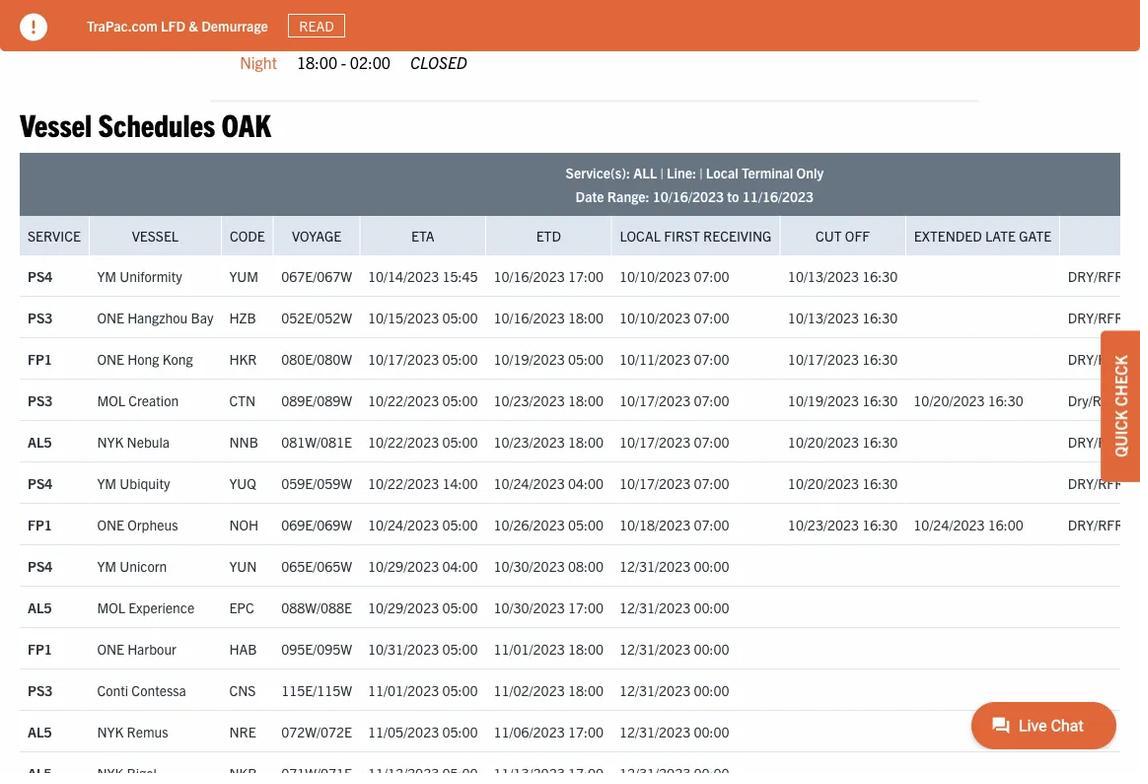 Task type: describe. For each thing, give the bounding box(es) containing it.
lfd
[[161, 16, 186, 34]]

one for one harbour
[[97, 640, 124, 657]]

mol for mol experience
[[97, 598, 125, 616]]

05:00 down 10/24/2023 04:00 at the bottom of the page
[[568, 515, 604, 533]]

10/30/2023 17:00
[[494, 598, 604, 616]]

10/29/2023 05:00
[[368, 598, 478, 616]]

al5 for nyk nebula
[[28, 432, 52, 450]]

service(s): all | line: | local terminal only date range: 10/16/2023 to 11/16/2023
[[566, 163, 824, 205]]

al5 for nyk remus
[[28, 722, 52, 740]]

10/20/2023 16:30 for 04:00
[[788, 474, 898, 492]]

05:00 down 10/16/2023 18:00
[[568, 349, 604, 367]]

07:00 for 089e/089w
[[694, 391, 730, 409]]

05:00 for 072w/072e
[[443, 722, 478, 740]]

07:00 for 067e/067w
[[694, 267, 730, 284]]

only
[[797, 163, 824, 181]]

089e/089w
[[281, 391, 352, 409]]

05:00 for 115e/115w
[[443, 681, 478, 699]]

demurrage
[[201, 16, 268, 34]]

05:00 for 052e/052w
[[443, 308, 478, 326]]

04:00 for 10/29/2023 04:00
[[443, 557, 478, 574]]

17:00 for 10/30/2023 17:00
[[568, 598, 604, 616]]

trapac.com
[[87, 16, 158, 34]]

16:30 for 059e/059w
[[863, 474, 898, 492]]

18:00 - 02:00
[[297, 52, 391, 72]]

10/18/2023
[[620, 515, 691, 533]]

08:00 - 16:30
[[297, 17, 391, 37]]

ps4 for ym ubiquity
[[28, 474, 53, 492]]

00:00 for 10/30/2023 17:00
[[694, 598, 730, 616]]

oak
[[222, 104, 271, 142]]

10/26/2023
[[494, 515, 565, 533]]

04:00 for 10/24/2023 04:00
[[568, 474, 604, 492]]

11/02/2023 18:00
[[494, 681, 604, 699]]

ps4 for ym unicorn
[[28, 557, 53, 574]]

11/02/2023
[[494, 681, 565, 699]]

10/30/2023 for 10/30/2023 08:00
[[494, 557, 565, 574]]

kong
[[162, 349, 193, 367]]

vessel for vessel
[[132, 227, 179, 244]]

er for 10/19/2023 05:00
[[1127, 349, 1141, 367]]

epc
[[229, 598, 254, 616]]

first
[[664, 227, 700, 244]]

10/24/2023 05:00
[[368, 515, 478, 533]]

dry/rfr er for 10/16/2023 17:00
[[1068, 267, 1141, 284]]

10/17/2023 for 089e/089w
[[620, 391, 691, 409]]

vessel for vessel schedules oak
[[20, 104, 92, 142]]

extended
[[915, 227, 983, 244]]

day
[[251, 17, 277, 37]]

experience
[[128, 598, 195, 616]]

10/29/2023 for 10/29/2023 05:00
[[368, 598, 439, 616]]

one orpheus
[[97, 515, 178, 533]]

dry/rfr er for 10/26/2023 05:00
[[1068, 515, 1141, 533]]

10/15/2023
[[368, 308, 439, 326]]

receiving
[[704, 227, 772, 244]]

10/14/2023
[[368, 267, 439, 284]]

erd
[[1122, 391, 1141, 409]]

hong
[[128, 349, 159, 367]]

16:30 up 02:00
[[350, 17, 391, 37]]

one hangzhou bay
[[97, 308, 214, 326]]

12/31/2023 00:00 for 10/30/2023 08:00
[[620, 557, 730, 574]]

11/06/2023 17:00
[[494, 722, 604, 740]]

02:00
[[350, 52, 391, 72]]

10/29/2023 04:00
[[368, 557, 478, 574]]

10/17/2023 for 059e/059w
[[620, 474, 691, 492]]

quick check
[[1111, 355, 1131, 458]]

18:00 down read
[[297, 52, 338, 72]]

10/24/2023 for 10/24/2023 05:00
[[368, 515, 439, 533]]

dry/rfr er for 10/24/2023 04:00
[[1068, 474, 1141, 492]]

10/16/2023 17:00
[[494, 267, 604, 284]]

unicorn
[[120, 557, 167, 574]]

0 vertical spatial 10/20/2023
[[914, 391, 985, 409]]

10/23/2023 for 081w/081e
[[494, 432, 565, 450]]

nyk remus
[[97, 722, 168, 740]]

all
[[634, 163, 657, 181]]

ps3 for conti contessa
[[28, 681, 53, 699]]

uniformity
[[120, 267, 182, 284]]

12/31/2023 for 11/06/2023 17:00
[[620, 722, 691, 740]]

date
[[576, 187, 605, 205]]

mol creation
[[97, 391, 179, 409]]

18:00 for 095e/095w
[[568, 640, 604, 657]]

trapac.com lfd & demurrage
[[87, 16, 268, 34]]

18:00 for 089e/089w
[[568, 391, 604, 409]]

code
[[230, 227, 265, 244]]

10/20/2023 for 10/24/2023 04:00
[[788, 474, 860, 492]]

095e/095w
[[281, 640, 352, 657]]

072w/072e
[[281, 722, 352, 740]]

10/19/2023 16:30
[[788, 391, 898, 409]]

16:30 left dry/rfr
[[988, 391, 1024, 409]]

11/05/2023 05:00
[[368, 722, 478, 740]]

05:00 for 069e/069w
[[443, 515, 478, 533]]

2 vertical spatial 10/23/2023
[[788, 515, 860, 533]]

one for one orpheus
[[97, 515, 124, 533]]

&
[[189, 16, 198, 34]]

10/20/2023 for 10/23/2023 18:00
[[788, 432, 860, 450]]

00:00 for 11/02/2023 18:00
[[694, 681, 730, 699]]

10/11/2023
[[620, 349, 691, 367]]

12/31/2023 00:00 for 11/02/2023 18:00
[[620, 681, 730, 699]]

nre
[[229, 722, 256, 740]]

dry/rfr for 10/16/2023 17:00
[[1068, 267, 1124, 284]]

05:00 for 095e/095w
[[443, 640, 478, 657]]

remus
[[127, 722, 168, 740]]

00:00 for 11/01/2023 18:00
[[694, 640, 730, 657]]

ps3 for one hangzhou bay
[[28, 308, 53, 326]]

contessa
[[132, 681, 186, 699]]

ym uniformity
[[97, 267, 182, 284]]

10/11/2023 07:00
[[620, 349, 730, 367]]

10/31/2023 05:00
[[368, 640, 478, 657]]

10/23/2023 16:30
[[788, 515, 898, 533]]

12/31/2023 00:00 for 11/01/2023 18:00
[[620, 640, 730, 657]]

etd
[[536, 227, 561, 244]]

0 vertical spatial 10/20/2023 16:30
[[914, 391, 1024, 409]]

gate
[[1019, 227, 1052, 244]]

hkr
[[229, 349, 257, 367]]

16:00
[[988, 515, 1024, 533]]

1 vertical spatial 08:00
[[568, 557, 604, 574]]

one hong kong
[[97, 349, 193, 367]]

dry/rfr erd
[[1068, 391, 1141, 409]]

10/24/2023 04:00
[[494, 474, 604, 492]]

07:00 for 052e/052w
[[694, 308, 730, 326]]

hab
[[229, 640, 257, 657]]

16:30 for 052e/052w
[[863, 308, 898, 326]]

18:00 for 115e/115w
[[568, 681, 604, 699]]

- for 18:00
[[341, 52, 346, 72]]

conti contessa
[[97, 681, 186, 699]]

check
[[1111, 355, 1131, 407]]

ym for ym uniformity
[[97, 267, 117, 284]]

0 vertical spatial 08:00
[[297, 17, 338, 37]]

local first receiving
[[620, 227, 772, 244]]

081w/081e
[[281, 432, 352, 450]]

yun
[[229, 557, 257, 574]]

05:00 for 088w/088e
[[443, 598, 478, 616]]

schedules
[[98, 104, 215, 142]]

088w/088e
[[281, 598, 352, 616]]

16:30 for 081w/081e
[[863, 432, 898, 450]]

10/16/2023 for 10/16/2023 17:00
[[494, 267, 565, 284]]

dry/rfr er for 10/16/2023 18:00
[[1068, 308, 1141, 326]]

080e/080w
[[281, 349, 352, 367]]

one for one hong kong
[[97, 349, 124, 367]]

voyage
[[292, 227, 342, 244]]

er for 10/16/2023 17:00
[[1127, 267, 1141, 284]]

to
[[728, 187, 740, 205]]

conti
[[97, 681, 128, 699]]

11/01/2023 18:00
[[494, 640, 604, 657]]

dry/rfr
[[1068, 391, 1119, 409]]

10/17/2023 05:00
[[368, 349, 478, 367]]

one for one hangzhou bay
[[97, 308, 124, 326]]

fp1 for one hong kong
[[28, 349, 52, 367]]

bay
[[191, 308, 214, 326]]

12/31/2023 for 11/01/2023 18:00
[[620, 640, 691, 657]]

059e/059w
[[281, 474, 352, 492]]



Task type: locate. For each thing, give the bounding box(es) containing it.
11/01/2023 for 11/01/2023 05:00
[[368, 681, 439, 699]]

er for 10/23/2023 18:00
[[1127, 432, 1141, 450]]

0 vertical spatial 04:00
[[568, 474, 604, 492]]

3 one from the top
[[97, 515, 124, 533]]

0 vertical spatial al5
[[28, 432, 52, 450]]

line:
[[667, 163, 697, 181]]

065e/065w
[[281, 557, 352, 574]]

ctn
[[229, 391, 256, 409]]

1 vertical spatial 10/23/2023 18:00
[[494, 432, 604, 450]]

10/22/2023 05:00 for 081w/081e
[[368, 432, 478, 450]]

4 07:00 from the top
[[694, 391, 730, 409]]

2 10/23/2023 18:00 from the top
[[494, 432, 604, 450]]

1 vertical spatial ps4
[[28, 474, 53, 492]]

05:00 up 10/31/2023 05:00
[[443, 598, 478, 616]]

0 vertical spatial ps3
[[28, 308, 53, 326]]

05:00 down 10/15/2023 05:00
[[443, 349, 478, 367]]

18:00 up 11/06/2023 17:00 at the bottom of page
[[568, 681, 604, 699]]

18:00 for 081w/081e
[[568, 432, 604, 450]]

17:00 up 10/16/2023 18:00
[[568, 267, 604, 284]]

1 vertical spatial 10/17/2023 07:00
[[620, 432, 730, 450]]

2 10/22/2023 05:00 from the top
[[368, 432, 478, 450]]

0 vertical spatial 10/16/2023
[[653, 187, 724, 205]]

2 10/13/2023 from the top
[[788, 308, 860, 326]]

1 10/22/2023 from the top
[[368, 391, 439, 409]]

yuq
[[229, 474, 256, 492]]

11/01/2023 up 11/02/2023 on the bottom of the page
[[494, 640, 565, 657]]

4 12/31/2023 from the top
[[620, 681, 691, 699]]

10/19/2023 down 10/17/2023 16:30
[[788, 391, 860, 409]]

1 horizontal spatial 10/19/2023
[[788, 391, 860, 409]]

10/23/2023 18:00 for 089e/089w
[[494, 391, 604, 409]]

1 vertical spatial 10/30/2023
[[494, 598, 565, 616]]

0 horizontal spatial vessel
[[20, 104, 92, 142]]

10/24/2023 up 10/29/2023 04:00
[[368, 515, 439, 533]]

6 er from the top
[[1127, 515, 1141, 533]]

1 horizontal spatial 10/24/2023
[[494, 474, 565, 492]]

0 vertical spatial 11/01/2023
[[494, 640, 565, 657]]

1 vertical spatial vessel
[[132, 227, 179, 244]]

2 mol from the top
[[97, 598, 125, 616]]

1 horizontal spatial |
[[700, 163, 703, 181]]

3 fp1 from the top
[[28, 640, 52, 657]]

10/24/2023 up 10/26/2023
[[494, 474, 565, 492]]

dry/rfr for 10/19/2023 05:00
[[1068, 349, 1124, 367]]

10/16/2023
[[653, 187, 724, 205], [494, 267, 565, 284], [494, 308, 565, 326]]

2 vertical spatial 10/20/2023 16:30
[[788, 474, 898, 492]]

service
[[28, 227, 81, 244]]

10/10/2023 for 18:00
[[620, 308, 691, 326]]

1 dry/rfr er from the top
[[1068, 267, 1141, 284]]

3 10/22/2023 from the top
[[368, 474, 439, 492]]

5 12/31/2023 00:00 from the top
[[620, 722, 730, 740]]

10/19/2023 down 10/16/2023 18:00
[[494, 349, 565, 367]]

10/20/2023
[[914, 391, 985, 409], [788, 432, 860, 450], [788, 474, 860, 492]]

2 vertical spatial fp1
[[28, 640, 52, 657]]

10/22/2023 up 10/22/2023 14:00 on the bottom of page
[[368, 432, 439, 450]]

1 00:00 from the top
[[694, 557, 730, 574]]

10/30/2023 up 11/01/2023 18:00
[[494, 598, 565, 616]]

vessel
[[20, 104, 92, 142], [132, 227, 179, 244]]

11/01/2023
[[494, 640, 565, 657], [368, 681, 439, 699]]

10/13/2023 16:30 for 18:00
[[788, 308, 898, 326]]

0 horizontal spatial |
[[661, 163, 664, 181]]

1 vertical spatial 10/20/2023 16:30
[[788, 432, 898, 450]]

12/31/2023 for 10/30/2023 17:00
[[620, 598, 691, 616]]

0 vertical spatial ps4
[[28, 267, 53, 284]]

10/23/2023
[[494, 391, 565, 409], [494, 432, 565, 450], [788, 515, 860, 533]]

2 vertical spatial 10/22/2023
[[368, 474, 439, 492]]

10/17/2023 07:00
[[620, 391, 730, 409], [620, 432, 730, 450], [620, 474, 730, 492]]

12/31/2023
[[620, 557, 691, 574], [620, 598, 691, 616], [620, 640, 691, 657], [620, 681, 691, 699], [620, 722, 691, 740]]

12/31/2023 for 10/30/2023 08:00
[[620, 557, 691, 574]]

-
[[341, 17, 346, 37], [341, 52, 346, 72]]

10/16/2023 for 10/16/2023 18:00
[[494, 308, 565, 326]]

2 er from the top
[[1127, 308, 1141, 326]]

069e/069w
[[281, 515, 352, 533]]

1 nyk from the top
[[97, 432, 124, 450]]

16:30 for 069e/069w
[[863, 515, 898, 533]]

07:00 for 081w/081e
[[694, 432, 730, 450]]

0 vertical spatial 17:00
[[568, 267, 604, 284]]

3 10/17/2023 07:00 from the top
[[620, 474, 730, 492]]

07:00 for 059e/059w
[[694, 474, 730, 492]]

3 ps4 from the top
[[28, 557, 53, 574]]

2 10/13/2023 16:30 from the top
[[788, 308, 898, 326]]

10/30/2023
[[494, 557, 565, 574], [494, 598, 565, 616]]

10/22/2023 14:00
[[368, 474, 478, 492]]

1 vertical spatial ps3
[[28, 391, 53, 409]]

10/23/2023 18:00 up 10/24/2023 04:00 at the bottom of the page
[[494, 432, 604, 450]]

3 00:00 from the top
[[694, 640, 730, 657]]

2 dry/rfr er from the top
[[1068, 308, 1141, 326]]

0 vertical spatial 10/23/2023
[[494, 391, 565, 409]]

1 vertical spatial mol
[[97, 598, 125, 616]]

5 dry/rfr er from the top
[[1068, 474, 1141, 492]]

10/22/2023 05:00 up 10/22/2023 14:00 on the bottom of page
[[368, 432, 478, 450]]

10/10/2023 down first
[[620, 267, 691, 284]]

nebula
[[127, 432, 170, 450]]

2 | from the left
[[700, 163, 703, 181]]

2 vertical spatial 17:00
[[568, 722, 604, 740]]

05:00 down 14:00
[[443, 515, 478, 533]]

11/01/2023 for 11/01/2023 18:00
[[494, 640, 565, 657]]

one left orpheus
[[97, 515, 124, 533]]

ps3 left mol creation
[[28, 391, 53, 409]]

10/19/2023 for 10/19/2023 05:00
[[494, 349, 565, 367]]

- right read
[[341, 17, 346, 37]]

1 mol from the top
[[97, 391, 125, 409]]

0 horizontal spatial 10/19/2023
[[494, 349, 565, 367]]

11/05/2023
[[368, 722, 439, 740]]

local down range:
[[620, 227, 661, 244]]

al5 for mol experience
[[28, 598, 52, 616]]

4 one from the top
[[97, 640, 124, 657]]

2 10/22/2023 from the top
[[368, 432, 439, 450]]

2 vertical spatial 10/20/2023
[[788, 474, 860, 492]]

eta
[[411, 227, 435, 244]]

3 er from the top
[[1127, 349, 1141, 367]]

3 al5 from the top
[[28, 722, 52, 740]]

night
[[240, 52, 277, 72]]

ubiquity
[[120, 474, 170, 492]]

0 vertical spatial ym
[[97, 267, 117, 284]]

07:00 for 080e/080w
[[694, 349, 730, 367]]

1 er from the top
[[1127, 267, 1141, 284]]

ps3
[[28, 308, 53, 326], [28, 391, 53, 409], [28, 681, 53, 699]]

nyk for nyk remus
[[97, 722, 124, 740]]

10/20/2023 16:30
[[914, 391, 1024, 409], [788, 432, 898, 450], [788, 474, 898, 492]]

1 vertical spatial 10/23/2023
[[494, 432, 565, 450]]

harbour
[[128, 640, 177, 657]]

ym left ubiquity
[[97, 474, 117, 492]]

0 vertical spatial 10/29/2023
[[368, 557, 439, 574]]

0 horizontal spatial 11/01/2023
[[368, 681, 439, 699]]

1 10/10/2023 07:00 from the top
[[620, 267, 730, 284]]

3 07:00 from the top
[[694, 349, 730, 367]]

2 al5 from the top
[[28, 598, 52, 616]]

creation
[[128, 391, 179, 409]]

17:00 down the 10/30/2023 08:00 on the bottom of the page
[[568, 598, 604, 616]]

5 er from the top
[[1127, 474, 1141, 492]]

10/13/2023 for 10/16/2023 17:00
[[788, 267, 860, 284]]

12/31/2023 00:00 for 10/30/2023 17:00
[[620, 598, 730, 616]]

0 horizontal spatial 08:00
[[297, 17, 338, 37]]

ym for ym unicorn
[[97, 557, 117, 574]]

local up to
[[706, 163, 739, 181]]

4 00:00 from the top
[[694, 681, 730, 699]]

10/16/2023 down etd
[[494, 267, 565, 284]]

1 vertical spatial 10/22/2023
[[368, 432, 439, 450]]

18:00 up 11/02/2023 18:00
[[568, 640, 604, 657]]

1 vertical spatial al5
[[28, 598, 52, 616]]

0 vertical spatial 10/22/2023 05:00
[[368, 391, 478, 409]]

4 12/31/2023 00:00 from the top
[[620, 681, 730, 699]]

2 dry/rfr from the top
[[1068, 308, 1124, 326]]

10/22/2023 05:00 for 089e/089w
[[368, 391, 478, 409]]

2 17:00 from the top
[[568, 598, 604, 616]]

1 - from the top
[[341, 17, 346, 37]]

2 07:00 from the top
[[694, 308, 730, 326]]

10/23/2023 for 089e/089w
[[494, 391, 565, 409]]

10/13/2023 16:30 for 17:00
[[788, 267, 898, 284]]

6 dry/rfr er from the top
[[1068, 515, 1141, 533]]

5 dry/rfr from the top
[[1068, 474, 1124, 492]]

1 ps4 from the top
[[28, 267, 53, 284]]

0 vertical spatial 10/23/2023 18:00
[[494, 391, 604, 409]]

6 dry/rfr from the top
[[1068, 515, 1124, 533]]

08:00 down 10/26/2023 05:00
[[568, 557, 604, 574]]

04:00 up 10/26/2023 05:00
[[568, 474, 604, 492]]

16:30 down 10/19/2023 16:30
[[863, 432, 898, 450]]

10/13/2023 16:30 up 10/17/2023 16:30
[[788, 308, 898, 326]]

10/22/2023 05:00 down 10/17/2023 05:00
[[368, 391, 478, 409]]

0 vertical spatial 10/10/2023
[[620, 267, 691, 284]]

00:00 for 10/30/2023 08:00
[[694, 557, 730, 574]]

vessel down solid icon
[[20, 104, 92, 142]]

0 vertical spatial 10/13/2023 16:30
[[788, 267, 898, 284]]

dry/rfr for 10/24/2023 04:00
[[1068, 474, 1124, 492]]

10/24/2023 left 16:00
[[914, 515, 985, 533]]

0 vertical spatial mol
[[97, 391, 125, 409]]

ps4 left ym unicorn
[[28, 557, 53, 574]]

2 10/29/2023 from the top
[[368, 598, 439, 616]]

2 10/10/2023 07:00 from the top
[[620, 308, 730, 326]]

0 vertical spatial fp1
[[28, 349, 52, 367]]

10/29/2023 up the 10/31/2023
[[368, 598, 439, 616]]

10/16/2023 18:00
[[494, 308, 604, 326]]

4 dry/rfr er from the top
[[1068, 432, 1141, 450]]

10/26/2023 05:00
[[494, 515, 604, 533]]

5 00:00 from the top
[[694, 722, 730, 740]]

4 er from the top
[[1127, 432, 1141, 450]]

1 vertical spatial -
[[341, 52, 346, 72]]

05:00 up 11/01/2023 05:00
[[443, 640, 478, 657]]

1 horizontal spatial local
[[706, 163, 739, 181]]

2 12/31/2023 00:00 from the top
[[620, 598, 730, 616]]

1 vertical spatial 10/13/2023
[[788, 308, 860, 326]]

dry/rfr for 10/26/2023 05:00
[[1068, 515, 1124, 533]]

hzb
[[229, 308, 256, 326]]

16:30 up 10/17/2023 16:30
[[863, 308, 898, 326]]

1 | from the left
[[661, 163, 664, 181]]

2 10/30/2023 from the top
[[494, 598, 565, 616]]

1 10/13/2023 16:30 from the top
[[788, 267, 898, 284]]

18:00 up 10/24/2023 04:00 at the bottom of the page
[[568, 432, 604, 450]]

1 vertical spatial 10/22/2023 05:00
[[368, 432, 478, 450]]

10/10/2023 07:00
[[620, 267, 730, 284], [620, 308, 730, 326]]

1 al5 from the top
[[28, 432, 52, 450]]

mol down ym unicorn
[[97, 598, 125, 616]]

16:30 down off at right top
[[863, 267, 898, 284]]

05:00 down 15:45
[[443, 308, 478, 326]]

1 vertical spatial fp1
[[28, 515, 52, 533]]

fp1 for one harbour
[[28, 640, 52, 657]]

cut off
[[816, 227, 870, 244]]

10/23/2023 18:00 down 10/19/2023 05:00
[[494, 391, 604, 409]]

11/06/2023
[[494, 722, 565, 740]]

1 vertical spatial ym
[[97, 474, 117, 492]]

1 horizontal spatial 08:00
[[568, 557, 604, 574]]

1 horizontal spatial 11/01/2023
[[494, 640, 565, 657]]

1 vertical spatial 11/01/2023
[[368, 681, 439, 699]]

ps4 for ym uniformity
[[28, 267, 53, 284]]

15:45
[[443, 267, 478, 284]]

1 10/10/2023 from the top
[[620, 267, 691, 284]]

05:00 up 14:00
[[443, 432, 478, 450]]

ps3 down service
[[28, 308, 53, 326]]

10/19/2023 05:00
[[494, 349, 604, 367]]

dry/rfr er for 10/19/2023 05:00
[[1068, 349, 1141, 367]]

5 12/31/2023 from the top
[[620, 722, 691, 740]]

1 vertical spatial 04:00
[[443, 557, 478, 574]]

10/24/2023 16:00
[[914, 515, 1024, 533]]

08:00
[[297, 17, 338, 37], [568, 557, 604, 574]]

1 vertical spatial 10/29/2023
[[368, 598, 439, 616]]

10/30/2023 for 10/30/2023 17:00
[[494, 598, 565, 616]]

ym for ym ubiquity
[[97, 474, 117, 492]]

late
[[986, 227, 1016, 244]]

11/16/2023
[[743, 187, 814, 205]]

service(s):
[[566, 163, 631, 181]]

10/17/2023 for 081w/081e
[[620, 432, 691, 450]]

16:30 down 10/17/2023 16:30
[[863, 391, 898, 409]]

1 12/31/2023 00:00 from the top
[[620, 557, 730, 574]]

nyk left remus
[[97, 722, 124, 740]]

3 12/31/2023 00:00 from the top
[[620, 640, 730, 657]]

1 vertical spatial local
[[620, 227, 661, 244]]

mol left creation
[[97, 391, 125, 409]]

solid image
[[20, 13, 47, 41]]

17:00
[[568, 267, 604, 284], [568, 598, 604, 616], [568, 722, 604, 740]]

| right line:
[[700, 163, 703, 181]]

1 vertical spatial 10/16/2023
[[494, 267, 565, 284]]

12/31/2023 for 11/02/2023 18:00
[[620, 681, 691, 699]]

one harbour
[[97, 640, 177, 657]]

2 vertical spatial ym
[[97, 557, 117, 574]]

10/16/2023 down 10/16/2023 17:00
[[494, 308, 565, 326]]

mol experience
[[97, 598, 195, 616]]

10/13/2023 down cut
[[788, 267, 860, 284]]

ps4 down service
[[28, 267, 53, 284]]

2 nyk from the top
[[97, 722, 124, 740]]

10/24/2023 for 10/24/2023 16:00
[[914, 515, 985, 533]]

er for 10/24/2023 04:00
[[1127, 474, 1141, 492]]

closed
[[411, 52, 468, 72]]

range:
[[608, 187, 650, 205]]

05:00 for 089e/089w
[[443, 391, 478, 409]]

16:30 up 10/19/2023 16:30
[[863, 349, 898, 367]]

0 vertical spatial nyk
[[97, 432, 124, 450]]

ym left uniformity
[[97, 267, 117, 284]]

2 vertical spatial 10/17/2023 07:00
[[620, 474, 730, 492]]

05:00 down 10/31/2023 05:00
[[443, 681, 478, 699]]

3 17:00 from the top
[[568, 722, 604, 740]]

2 - from the top
[[341, 52, 346, 72]]

10/17/2023
[[368, 349, 439, 367], [788, 349, 860, 367], [620, 391, 691, 409], [620, 432, 691, 450], [620, 474, 691, 492]]

1 10/23/2023 18:00 from the top
[[494, 391, 604, 409]]

fp1 for one orpheus
[[28, 515, 52, 533]]

10/29/2023 down 10/24/2023 05:00
[[368, 557, 439, 574]]

2 vertical spatial ps4
[[28, 557, 53, 574]]

10/13/2023 16:30 down cut off at the right top
[[788, 267, 898, 284]]

0 vertical spatial vessel
[[20, 104, 92, 142]]

10/22/2023 up 10/24/2023 05:00
[[368, 474, 439, 492]]

10/30/2023 down 10/26/2023
[[494, 557, 565, 574]]

off
[[846, 227, 870, 244]]

10/15/2023 05:00
[[368, 308, 478, 326]]

10/20/2023 16:30 for 18:00
[[788, 432, 898, 450]]

- left 02:00
[[341, 52, 346, 72]]

10/17/2023 07:00 for 059e/059w
[[620, 474, 730, 492]]

10/16/2023 down line:
[[653, 187, 724, 205]]

local inside service(s): all | line: | local terminal only date range: 10/16/2023 to 11/16/2023
[[706, 163, 739, 181]]

mol
[[97, 391, 125, 409], [97, 598, 125, 616]]

1 vertical spatial 10/10/2023 07:00
[[620, 308, 730, 326]]

16:30 for 089e/089w
[[863, 391, 898, 409]]

16:30 up 10/23/2023 16:30
[[863, 474, 898, 492]]

10/10/2023 up 10/11/2023
[[620, 308, 691, 326]]

read
[[299, 17, 334, 35]]

ps3 left conti
[[28, 681, 53, 699]]

dry/rfr for 10/23/2023 18:00
[[1068, 432, 1124, 450]]

115e/115w
[[281, 681, 352, 699]]

er for 10/26/2023 05:00
[[1127, 515, 1141, 533]]

1 ps3 from the top
[[28, 308, 53, 326]]

3 ym from the top
[[97, 557, 117, 574]]

1 12/31/2023 from the top
[[620, 557, 691, 574]]

07:00 for 069e/069w
[[694, 515, 730, 533]]

10/23/2023 18:00 for 081w/081e
[[494, 432, 604, 450]]

4 dry/rfr from the top
[[1068, 432, 1124, 450]]

18:00 up 10/19/2023 05:00
[[568, 308, 604, 326]]

1 fp1 from the top
[[28, 349, 52, 367]]

1 17:00 from the top
[[568, 267, 604, 284]]

one left hangzhou
[[97, 308, 124, 326]]

10/24/2023 for 10/24/2023 04:00
[[494, 474, 565, 492]]

2 vertical spatial 10/16/2023
[[494, 308, 565, 326]]

1 vertical spatial 17:00
[[568, 598, 604, 616]]

18:00 for 052e/052w
[[568, 308, 604, 326]]

2 horizontal spatial 10/24/2023
[[914, 515, 985, 533]]

10/10/2023 07:00 for 18:00
[[620, 308, 730, 326]]

2 ps4 from the top
[[28, 474, 53, 492]]

1 10/13/2023 from the top
[[788, 267, 860, 284]]

1 10/30/2023 from the top
[[494, 557, 565, 574]]

08:00 up 18:00 - 02:00 at the top of page
[[297, 17, 338, 37]]

1 horizontal spatial 04:00
[[568, 474, 604, 492]]

1 vertical spatial 10/13/2023 16:30
[[788, 308, 898, 326]]

1 horizontal spatial vessel
[[132, 227, 179, 244]]

0 vertical spatial local
[[706, 163, 739, 181]]

10/10/2023 07:00 up 10/11/2023 07:00
[[620, 308, 730, 326]]

0 horizontal spatial 04:00
[[443, 557, 478, 574]]

1 07:00 from the top
[[694, 267, 730, 284]]

| right all in the right top of the page
[[661, 163, 664, 181]]

10/17/2023 16:30
[[788, 349, 898, 367]]

6 07:00 from the top
[[694, 474, 730, 492]]

nyk for nyk nebula
[[97, 432, 124, 450]]

16:30 left the 10/24/2023 16:00
[[863, 515, 898, 533]]

2 ps3 from the top
[[28, 391, 53, 409]]

one left hong
[[97, 349, 124, 367]]

ym unicorn
[[97, 557, 167, 574]]

0 vertical spatial 10/17/2023 07:00
[[620, 391, 730, 409]]

1 vertical spatial 10/19/2023
[[788, 391, 860, 409]]

5 07:00 from the top
[[694, 432, 730, 450]]

0 vertical spatial 10/13/2023
[[788, 267, 860, 284]]

cut
[[816, 227, 842, 244]]

noh
[[229, 515, 259, 533]]

18:00 down 10/19/2023 05:00
[[568, 391, 604, 409]]

fp1
[[28, 349, 52, 367], [28, 515, 52, 533], [28, 640, 52, 657]]

hangzhou
[[128, 308, 188, 326]]

0 vertical spatial 10/22/2023
[[368, 391, 439, 409]]

one
[[97, 308, 124, 326], [97, 349, 124, 367], [97, 515, 124, 533], [97, 640, 124, 657]]

1 vertical spatial 10/10/2023
[[620, 308, 691, 326]]

dry/rfr er for 10/23/2023 18:00
[[1068, 432, 1141, 450]]

0 vertical spatial 10/10/2023 07:00
[[620, 267, 730, 284]]

1 10/29/2023 from the top
[[368, 557, 439, 574]]

1 vertical spatial 10/20/2023
[[788, 432, 860, 450]]

2 vertical spatial ps3
[[28, 681, 53, 699]]

ym left unicorn at left
[[97, 557, 117, 574]]

ps3 for mol creation
[[28, 391, 53, 409]]

16:30 for 067e/067w
[[863, 267, 898, 284]]

1 dry/rfr from the top
[[1068, 267, 1124, 284]]

3 dry/rfr er from the top
[[1068, 349, 1141, 367]]

05:00 down 11/01/2023 05:00
[[443, 722, 478, 740]]

1 ym from the top
[[97, 267, 117, 284]]

2 ym from the top
[[97, 474, 117, 492]]

yum
[[229, 267, 259, 284]]

3 12/31/2023 from the top
[[620, 640, 691, 657]]

10/13/2023 16:30
[[788, 267, 898, 284], [788, 308, 898, 326]]

10/22/2023 for 081w/081e
[[368, 432, 439, 450]]

10/16/2023 inside service(s): all | line: | local terminal only date range: 10/16/2023 to 11/16/2023
[[653, 187, 724, 205]]

terminal
[[742, 163, 794, 181]]

0 horizontal spatial local
[[620, 227, 661, 244]]

nyk nebula
[[97, 432, 170, 450]]

- for 08:00
[[341, 17, 346, 37]]

05:00 for 081w/081e
[[443, 432, 478, 450]]

2 one from the top
[[97, 349, 124, 367]]

17:00 for 11/06/2023 17:00
[[568, 722, 604, 740]]

10/10/2023 07:00 for 17:00
[[620, 267, 730, 284]]

10/31/2023
[[368, 640, 439, 657]]

one left harbour
[[97, 640, 124, 657]]

10/10/2023 07:00 down first
[[620, 267, 730, 284]]

1 10/17/2023 07:00 from the top
[[620, 391, 730, 409]]

2 00:00 from the top
[[694, 598, 730, 616]]

dry/rfr
[[1068, 267, 1124, 284], [1068, 308, 1124, 326], [1068, 349, 1124, 367], [1068, 432, 1124, 450], [1068, 474, 1124, 492], [1068, 515, 1124, 533]]

cns
[[229, 681, 256, 699]]

10/22/2023 down 10/17/2023 05:00
[[368, 391, 439, 409]]

17:00 for 10/16/2023 17:00
[[568, 267, 604, 284]]

12/31/2023 00:00 for 11/06/2023 17:00
[[620, 722, 730, 740]]

04:00 up 10/29/2023 05:00
[[443, 557, 478, 574]]

7 07:00 from the top
[[694, 515, 730, 533]]

dry/rfr for 10/16/2023 18:00
[[1068, 308, 1124, 326]]

0 vertical spatial -
[[341, 17, 346, 37]]

10/13/2023 up 10/17/2023 16:30
[[788, 308, 860, 326]]

2 12/31/2023 from the top
[[620, 598, 691, 616]]

er for 10/16/2023 18:00
[[1127, 308, 1141, 326]]

10/13/2023 for 10/16/2023 18:00
[[788, 308, 860, 326]]

1 vertical spatial nyk
[[97, 722, 124, 740]]

10/19/2023
[[494, 349, 565, 367], [788, 391, 860, 409]]

quick
[[1111, 410, 1131, 458]]

ps4 left ym ubiquity
[[28, 474, 53, 492]]

0 horizontal spatial 10/24/2023
[[368, 515, 439, 533]]

1 10/22/2023 05:00 from the top
[[368, 391, 478, 409]]

2 fp1 from the top
[[28, 515, 52, 533]]

2 vertical spatial al5
[[28, 722, 52, 740]]

3 ps3 from the top
[[28, 681, 53, 699]]

1 one from the top
[[97, 308, 124, 326]]

0 vertical spatial 10/30/2023
[[494, 557, 565, 574]]

10/22/2023 for 089e/089w
[[368, 391, 439, 409]]

2 10/10/2023 from the top
[[620, 308, 691, 326]]

2 10/17/2023 07:00 from the top
[[620, 432, 730, 450]]

11/01/2023 down the 10/31/2023
[[368, 681, 439, 699]]

10/22/2023 for 059e/059w
[[368, 474, 439, 492]]

10/22/2023
[[368, 391, 439, 409], [368, 432, 439, 450], [368, 474, 439, 492]]

3 dry/rfr from the top
[[1068, 349, 1124, 367]]

nyk left nebula
[[97, 432, 124, 450]]

17:00 down 11/02/2023 18:00
[[568, 722, 604, 740]]

vessel up uniformity
[[132, 227, 179, 244]]

0 vertical spatial 10/19/2023
[[494, 349, 565, 367]]

05:00 for 080e/080w
[[443, 349, 478, 367]]

05:00 down 10/17/2023 05:00
[[443, 391, 478, 409]]



Task type: vqa. For each thing, say whether or not it's contained in the screenshot.


